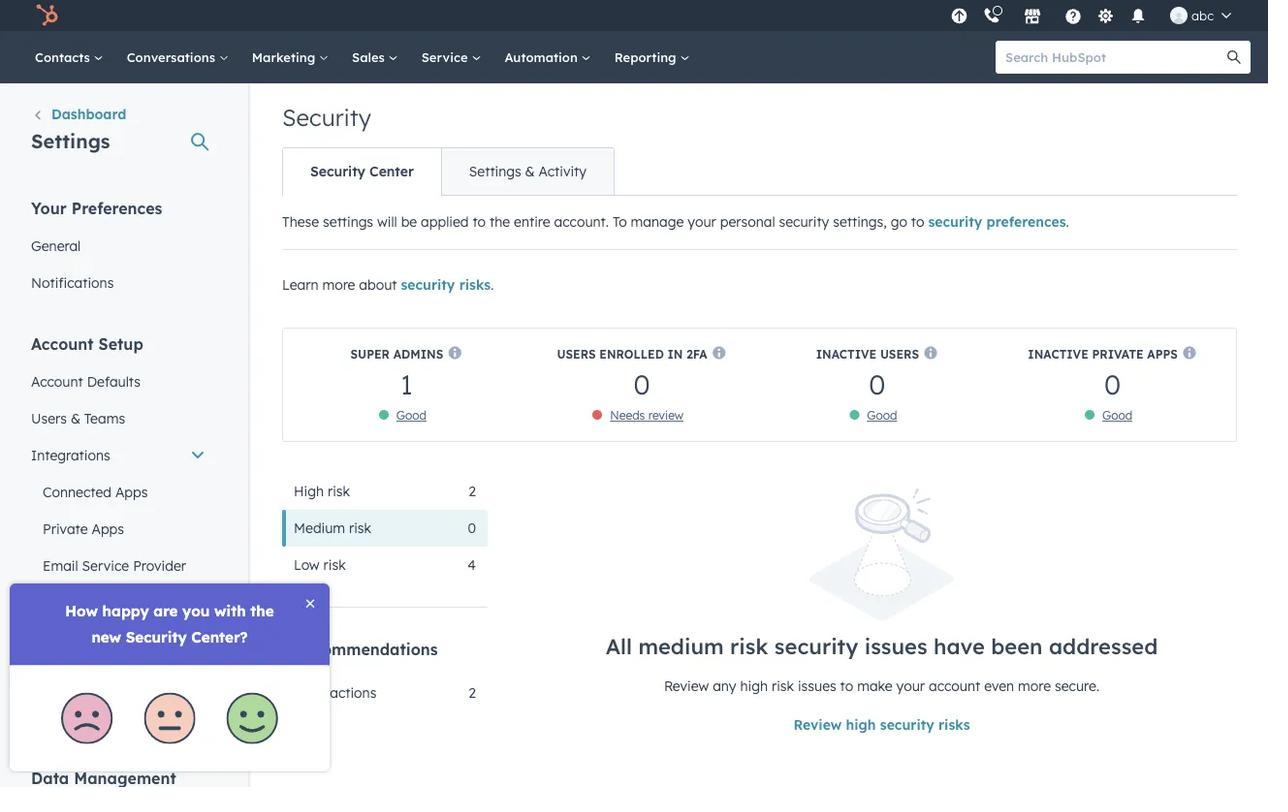 Task type: describe. For each thing, give the bounding box(es) containing it.
learn more about security risks .
[[282, 276, 494, 293]]

actions
[[330, 684, 377, 701]]

search image
[[1227, 50, 1241, 64]]

0 up 4
[[468, 520, 476, 537]]

0 for private
[[1104, 367, 1121, 401]]

marketplaces button
[[1012, 0, 1053, 31]]

settings for settings & activity
[[469, 163, 521, 180]]

privacy & consent
[[31, 671, 148, 688]]

these settings will be applied to the entire account. to manage your personal security settings, go to security preferences .
[[282, 213, 1069, 230]]

search button
[[1218, 41, 1251, 74]]

calling icon image
[[983, 8, 1001, 25]]

risk up any
[[730, 633, 768, 659]]

security left the settings,
[[779, 213, 829, 230]]

settings link
[[1094, 5, 1118, 26]]

review any high risk issues to make your account even more secure.
[[664, 678, 1099, 695]]

downloads
[[114, 598, 185, 615]]

2 for more actions
[[469, 684, 476, 701]]

settings
[[323, 213, 373, 230]]

your preferences element
[[19, 197, 217, 301]]

tracking code
[[31, 635, 122, 651]]

1 horizontal spatial risks
[[938, 717, 970, 734]]

account
[[929, 678, 980, 695]]

account.
[[554, 213, 609, 230]]

risk for medium risk
[[349, 520, 371, 537]]

2 horizontal spatial to
[[911, 213, 924, 230]]

gary orlando image
[[1170, 7, 1188, 24]]

all medium risk security issues have been addressed
[[606, 633, 1158, 659]]

teams
[[84, 410, 125, 427]]

abc button
[[1159, 0, 1243, 31]]

make
[[857, 678, 893, 695]]

1 vertical spatial your
[[896, 678, 925, 695]]

users & teams link
[[19, 400, 217, 437]]

inactive users
[[816, 347, 919, 361]]

private apps
[[43, 520, 124, 537]]

4
[[468, 556, 476, 573]]

medium
[[294, 520, 345, 537]]

applied
[[421, 213, 469, 230]]

automation link
[[493, 31, 603, 83]]

preferences
[[71, 198, 162, 218]]

issues for risk
[[798, 678, 836, 695]]

connected apps
[[43, 483, 148, 500]]

good button for admins
[[396, 408, 427, 423]]

security center link
[[283, 148, 441, 195]]

0 for users
[[869, 367, 886, 401]]

medium
[[638, 633, 724, 659]]

low risk
[[294, 556, 346, 573]]

0 vertical spatial risks
[[459, 276, 491, 293]]

these
[[282, 213, 319, 230]]

admins
[[393, 347, 443, 361]]

2 vertical spatial &
[[82, 671, 91, 688]]

have
[[934, 633, 985, 659]]

recommendations
[[294, 640, 438, 659]]

general link
[[19, 227, 217, 264]]

even
[[984, 678, 1014, 695]]

defaults
[[87, 373, 141, 390]]

account setup element
[[19, 333, 217, 735]]

1 horizontal spatial high
[[846, 717, 876, 734]]

service inside account setup element
[[82, 557, 129, 574]]

private inside account setup element
[[43, 520, 88, 537]]

contacts link
[[23, 31, 115, 83]]

been
[[991, 633, 1043, 659]]

security preferences link
[[928, 213, 1066, 230]]

users for users & teams
[[31, 410, 67, 427]]

tracking
[[31, 635, 85, 651]]

secure.
[[1055, 678, 1099, 695]]

privacy
[[31, 671, 78, 688]]

inactive private apps
[[1028, 347, 1178, 361]]

account for account defaults
[[31, 373, 83, 390]]

good for users
[[867, 408, 897, 423]]

automation
[[505, 49, 581, 65]]

review
[[648, 408, 683, 423]]

service link
[[410, 31, 493, 83]]

sales
[[352, 49, 388, 65]]

entire
[[514, 213, 550, 230]]

security risks link
[[401, 276, 491, 293]]

needs
[[610, 408, 645, 423]]

more actions
[[294, 684, 377, 701]]

high risk
[[294, 483, 350, 500]]

in
[[667, 347, 683, 361]]

private apps link
[[19, 510, 217, 547]]

review high security risks
[[793, 717, 970, 734]]

good button for users
[[867, 408, 897, 423]]

general
[[31, 237, 81, 254]]

good for admins
[[396, 408, 427, 423]]

0 vertical spatial private
[[1092, 347, 1144, 361]]

the
[[490, 213, 510, 230]]

email service provider
[[43, 557, 186, 574]]

your
[[31, 198, 67, 218]]

0 vertical spatial high
[[740, 678, 768, 695]]

personal
[[720, 213, 775, 230]]

learn
[[282, 276, 318, 293]]

account defaults link
[[19, 363, 217, 400]]

tracking code link
[[19, 625, 217, 662]]

conversations
[[127, 49, 219, 65]]

apps for connected apps
[[115, 483, 148, 500]]

marketing link
[[240, 31, 340, 83]]

security link
[[19, 699, 217, 735]]

manage
[[631, 213, 684, 230]]

inactive for inactive users
[[816, 347, 877, 361]]

issues for security
[[864, 633, 927, 659]]

security right about
[[401, 276, 455, 293]]

go
[[891, 213, 907, 230]]



Task type: vqa. For each thing, say whether or not it's contained in the screenshot.
About this contact
no



Task type: locate. For each thing, give the bounding box(es) containing it.
good down inactive users
[[867, 408, 897, 423]]

inactive
[[816, 347, 877, 361], [1028, 347, 1089, 361]]

your preferences
[[31, 198, 162, 218]]

1 good from the left
[[396, 408, 427, 423]]

service right sales link
[[421, 49, 472, 65]]

0 horizontal spatial settings
[[31, 128, 110, 153]]

settings image
[[1097, 8, 1114, 26]]

& for security
[[525, 163, 535, 180]]

0 horizontal spatial private
[[43, 520, 88, 537]]

account inside account defaults link
[[31, 373, 83, 390]]

1 account from the top
[[31, 334, 94, 353]]

0 horizontal spatial &
[[71, 410, 80, 427]]

0 vertical spatial security
[[282, 103, 371, 132]]

security up settings
[[310, 163, 365, 180]]

upgrade link
[[947, 5, 971, 26]]

any
[[713, 678, 736, 695]]

more right learn
[[322, 276, 355, 293]]

abc
[[1192, 7, 1214, 23]]

1 horizontal spatial issues
[[864, 633, 927, 659]]

more
[[294, 684, 326, 701]]

will
[[377, 213, 397, 230]]

your right the 'make'
[[896, 678, 925, 695]]

1 horizontal spatial good button
[[867, 408, 897, 423]]

upgrade image
[[951, 8, 968, 26]]

0 horizontal spatial more
[[322, 276, 355, 293]]

0 horizontal spatial risks
[[459, 276, 491, 293]]

settings for settings
[[31, 128, 110, 153]]

2 for high risk
[[469, 483, 476, 500]]

1 horizontal spatial good
[[867, 408, 897, 423]]

0 horizontal spatial issues
[[798, 678, 836, 695]]

medium risk
[[294, 520, 371, 537]]

0 horizontal spatial good button
[[396, 408, 427, 423]]

2 vertical spatial apps
[[92, 520, 124, 537]]

1 vertical spatial risks
[[938, 717, 970, 734]]

issues
[[864, 633, 927, 659], [798, 678, 836, 695]]

all
[[606, 633, 632, 659]]

good button down 1
[[396, 408, 427, 423]]

2 inactive from the left
[[1028, 347, 1089, 361]]

0 horizontal spatial high
[[740, 678, 768, 695]]

sales link
[[340, 31, 410, 83]]

0 vertical spatial &
[[525, 163, 535, 180]]

to
[[473, 213, 486, 230], [911, 213, 924, 230], [840, 678, 853, 695]]

activity
[[539, 163, 586, 180]]

0 horizontal spatial your
[[688, 213, 716, 230]]

high
[[740, 678, 768, 695], [846, 717, 876, 734]]

1 vertical spatial more
[[1018, 678, 1051, 695]]

users inside 'users & teams' link
[[31, 410, 67, 427]]

good button down inactive users
[[867, 408, 897, 423]]

settings down dashboard "link" on the left top of the page
[[31, 128, 110, 153]]

1 good button from the left
[[396, 408, 427, 423]]

risk right medium
[[349, 520, 371, 537]]

settings & activity
[[469, 163, 586, 180]]

super admins
[[350, 347, 443, 361]]

risks down 'the'
[[459, 276, 491, 293]]

Search HubSpot search field
[[996, 41, 1233, 74]]

1 inactive from the left
[[816, 347, 877, 361]]

security down 'review any high risk issues to make your account even more secure.'
[[880, 717, 934, 734]]

account setup
[[31, 334, 143, 353]]

marketplace downloads
[[31, 598, 185, 615]]

0 for enrolled
[[634, 367, 650, 401]]

1 vertical spatial private
[[43, 520, 88, 537]]

navigation
[[282, 147, 615, 196]]

security inside account setup element
[[31, 708, 83, 725]]

2 horizontal spatial good button
[[1102, 408, 1133, 423]]

& inside "navigation"
[[525, 163, 535, 180]]

0 horizontal spatial service
[[82, 557, 129, 574]]

security down privacy
[[31, 708, 83, 725]]

security up security center
[[282, 103, 371, 132]]

inactive for inactive private apps
[[1028, 347, 1089, 361]]

security right go
[[928, 213, 982, 230]]

0 down users enrolled in 2fa
[[634, 367, 650, 401]]

0 vertical spatial settings
[[31, 128, 110, 153]]

account up account defaults
[[31, 334, 94, 353]]

1 vertical spatial 2
[[469, 684, 476, 701]]

risk for high risk
[[328, 483, 350, 500]]

service down private apps link
[[82, 557, 129, 574]]

1 vertical spatial review
[[793, 717, 842, 734]]

provider
[[133, 557, 186, 574]]

.
[[1066, 213, 1069, 230], [491, 276, 494, 293]]

1 horizontal spatial private
[[1092, 347, 1144, 361]]

1 vertical spatial apps
[[115, 483, 148, 500]]

setup
[[98, 334, 143, 353]]

apps inside "link"
[[115, 483, 148, 500]]

users for users enrolled in 2fa
[[557, 347, 596, 361]]

high
[[294, 483, 324, 500]]

0 vertical spatial account
[[31, 334, 94, 353]]

2
[[469, 483, 476, 500], [469, 684, 476, 701]]

settings,
[[833, 213, 887, 230]]

good down inactive private apps on the right top
[[1102, 408, 1133, 423]]

integrations
[[31, 446, 110, 463]]

dashboard link
[[31, 104, 126, 127]]

to left the 'make'
[[840, 678, 853, 695]]

help image
[[1065, 9, 1082, 26]]

good for private
[[1102, 408, 1133, 423]]

marketplace downloads link
[[19, 588, 217, 625]]

integrations button
[[19, 437, 217, 474]]

reporting
[[614, 49, 680, 65]]

1 vertical spatial service
[[82, 557, 129, 574]]

connected apps link
[[19, 474, 217, 510]]

code
[[89, 635, 122, 651]]

to for make
[[840, 678, 853, 695]]

settings up 'the'
[[469, 163, 521, 180]]

risks down account
[[938, 717, 970, 734]]

& for account setup
[[71, 410, 80, 427]]

help button
[[1057, 0, 1090, 31]]

users enrolled in 2fa
[[557, 347, 707, 361]]

security center
[[310, 163, 414, 180]]

2fa
[[687, 347, 707, 361]]

about
[[359, 276, 397, 293]]

1
[[400, 367, 413, 401]]

high down the 'make'
[[846, 717, 876, 734]]

issues left the 'make'
[[798, 678, 836, 695]]

preferences
[[987, 213, 1066, 230]]

marketplaces image
[[1024, 9, 1041, 26]]

0 vertical spatial more
[[322, 276, 355, 293]]

navigation containing security center
[[282, 147, 615, 196]]

0 vertical spatial .
[[1066, 213, 1069, 230]]

2 good button from the left
[[867, 408, 897, 423]]

1 horizontal spatial service
[[421, 49, 472, 65]]

0 vertical spatial service
[[421, 49, 472, 65]]

1 horizontal spatial .
[[1066, 213, 1069, 230]]

2 good from the left
[[867, 408, 897, 423]]

center
[[369, 163, 414, 180]]

email service provider link
[[19, 547, 217, 584]]

1 horizontal spatial more
[[1018, 678, 1051, 695]]

1 vertical spatial issues
[[798, 678, 836, 695]]

review for review high security risks
[[793, 717, 842, 734]]

issues up 'review any high risk issues to make your account even more secure.'
[[864, 633, 927, 659]]

1 horizontal spatial to
[[840, 678, 853, 695]]

security up the 'make'
[[774, 633, 858, 659]]

0 horizontal spatial users
[[31, 410, 67, 427]]

review down 'review any high risk issues to make your account even more secure.'
[[793, 717, 842, 734]]

hubspot link
[[23, 4, 73, 27]]

0 horizontal spatial good
[[396, 408, 427, 423]]

notifications image
[[1130, 9, 1147, 26]]

0 down inactive users
[[869, 367, 886, 401]]

0 horizontal spatial .
[[491, 276, 494, 293]]

2 horizontal spatial good
[[1102, 408, 1133, 423]]

2 horizontal spatial &
[[525, 163, 535, 180]]

1 horizontal spatial review
[[793, 717, 842, 734]]

settings
[[31, 128, 110, 153], [469, 163, 521, 180]]

good down 1
[[396, 408, 427, 423]]

1 horizontal spatial &
[[82, 671, 91, 688]]

to left 'the'
[[473, 213, 486, 230]]

2 horizontal spatial users
[[880, 347, 919, 361]]

high right any
[[740, 678, 768, 695]]

3 good from the left
[[1102, 408, 1133, 423]]

settings inside settings & activity link
[[469, 163, 521, 180]]

conversations link
[[115, 31, 240, 83]]

risk right any
[[772, 678, 794, 695]]

0 horizontal spatial inactive
[[816, 347, 877, 361]]

settings & activity link
[[441, 148, 614, 195]]

users & teams
[[31, 410, 125, 427]]

0 horizontal spatial to
[[473, 213, 486, 230]]

reporting link
[[603, 31, 701, 83]]

1 vertical spatial &
[[71, 410, 80, 427]]

2 vertical spatial security
[[31, 708, 83, 725]]

notifications button
[[1122, 0, 1155, 31]]

& left teams
[[71, 410, 80, 427]]

1 vertical spatial security
[[310, 163, 365, 180]]

review
[[664, 678, 709, 695], [793, 717, 842, 734]]

0 horizontal spatial review
[[664, 678, 709, 695]]

1 vertical spatial settings
[[469, 163, 521, 180]]

0 vertical spatial review
[[664, 678, 709, 695]]

risks
[[459, 276, 491, 293], [938, 717, 970, 734]]

good button down inactive private apps on the right top
[[1102, 408, 1133, 423]]

apps
[[1147, 347, 1178, 361], [115, 483, 148, 500], [92, 520, 124, 537]]

review high security risks button
[[793, 717, 970, 734]]

good
[[396, 408, 427, 423], [867, 408, 897, 423], [1102, 408, 1133, 423]]

to for the
[[473, 213, 486, 230]]

1 horizontal spatial inactive
[[1028, 347, 1089, 361]]

review for review any high risk issues to make your account even more secure.
[[664, 678, 709, 695]]

1 horizontal spatial settings
[[469, 163, 521, 180]]

3 good button from the left
[[1102, 408, 1133, 423]]

& left activity
[[525, 163, 535, 180]]

apps for private apps
[[92, 520, 124, 537]]

1 vertical spatial .
[[491, 276, 494, 293]]

connected
[[43, 483, 112, 500]]

1 horizontal spatial your
[[896, 678, 925, 695]]

1 vertical spatial account
[[31, 373, 83, 390]]

private
[[1092, 347, 1144, 361], [43, 520, 88, 537]]

risk right high in the bottom of the page
[[328, 483, 350, 500]]

1 vertical spatial high
[[846, 717, 876, 734]]

& right privacy
[[82, 671, 91, 688]]

1 horizontal spatial users
[[557, 347, 596, 361]]

2 account from the top
[[31, 373, 83, 390]]

more right even
[[1018, 678, 1051, 695]]

0 vertical spatial 2
[[469, 483, 476, 500]]

2 2 from the top
[[469, 684, 476, 701]]

0 vertical spatial apps
[[1147, 347, 1178, 361]]

addressed
[[1049, 633, 1158, 659]]

super
[[350, 347, 390, 361]]

risk for low risk
[[323, 556, 346, 573]]

to right go
[[911, 213, 924, 230]]

risk right low
[[323, 556, 346, 573]]

abc menu
[[945, 0, 1245, 31]]

account
[[31, 334, 94, 353], [31, 373, 83, 390]]

consent
[[95, 671, 148, 688]]

account up users & teams
[[31, 373, 83, 390]]

low
[[294, 556, 320, 573]]

account for account setup
[[31, 334, 94, 353]]

0 down inactive private apps on the right top
[[1104, 367, 1121, 401]]

0 vertical spatial issues
[[864, 633, 927, 659]]

good button for private
[[1102, 408, 1133, 423]]

1 2 from the top
[[469, 483, 476, 500]]

enrolled
[[599, 347, 664, 361]]

0 vertical spatial your
[[688, 213, 716, 230]]

review left any
[[664, 678, 709, 695]]

hubspot image
[[35, 4, 58, 27]]

your right manage
[[688, 213, 716, 230]]

security
[[779, 213, 829, 230], [928, 213, 982, 230], [401, 276, 455, 293], [774, 633, 858, 659], [880, 717, 934, 734]]



